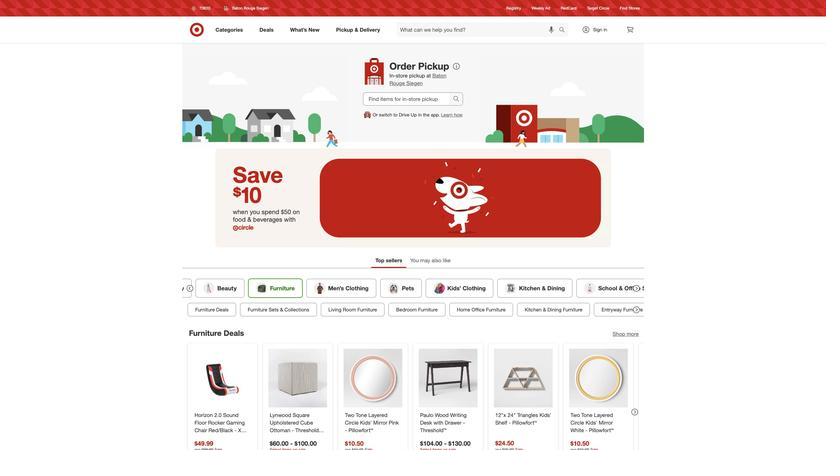 Task type: vqa. For each thing, say whether or not it's contained in the screenshot.


Task type: describe. For each thing, give the bounding box(es) containing it.
kids' for pink
[[360, 419, 372, 426]]

2.0
[[214, 412, 222, 418]]

0 vertical spatial deals
[[260, 26, 274, 33]]

rouge inside dropdown button
[[244, 6, 256, 11]]

kitchen for kitchen & dining furniture
[[525, 307, 542, 313]]

redcard
[[561, 6, 577, 11]]

up
[[411, 112, 417, 118]]

kitchen & dining button
[[498, 279, 573, 298]]

entryway furniture & organization
[[602, 307, 677, 313]]

drive
[[399, 112, 410, 118]]

may
[[421, 257, 431, 264]]

$104.00
[[420, 439, 443, 447]]

& right school
[[619, 285, 623, 292]]

home office furniture button
[[450, 303, 514, 317]]

12"x 24" triangles kids' shelf - pillowfort™ link
[[496, 412, 552, 427]]

registry
[[507, 6, 522, 11]]

chair
[[195, 427, 207, 434]]

horizon 2.0 sound floor rocker gaming chair red/black - x rocker link
[[195, 412, 251, 441]]

when
[[233, 208, 248, 216]]

paulo wood writing desk with drawer - threshold™ link
[[420, 412, 477, 434]]

0 horizontal spatial pickup
[[336, 26, 354, 33]]

shop more button
[[613, 330, 639, 338]]

$60.00 - $100.00
[[270, 439, 317, 447]]

two tone layered circle kids' mirror white - pillowfort™
[[571, 412, 614, 434]]

circle for two tone layered circle kids' mirror white - pillowfort™
[[571, 419, 585, 426]]

pets
[[402, 285, 414, 292]]

circle
[[239, 223, 254, 231]]

red/black
[[209, 427, 233, 434]]

x
[[238, 427, 241, 434]]

desk
[[420, 419, 432, 426]]

home
[[457, 307, 471, 313]]

$10.50 for two tone layered circle kids' mirror pink - pillowfort™
[[345, 439, 364, 447]]

living room furniture
[[329, 307, 377, 313]]

gaming
[[226, 419, 245, 426]]

furniture sets & collections button
[[240, 303, 317, 317]]

store
[[396, 72, 408, 79]]

office inside button
[[625, 285, 641, 292]]

paulo wood writing desk with drawer - threshold™
[[420, 412, 467, 434]]

like
[[443, 257, 451, 264]]

1 horizontal spatial baton rouge siegen
[[390, 72, 447, 87]]

with inside paulo wood writing desk with drawer - threshold™
[[434, 419, 444, 426]]

- inside lynwood square upholstered cube ottoman - threshold™ designed with studio mcgee
[[292, 427, 294, 434]]

living
[[329, 307, 342, 313]]

shelf
[[496, 419, 508, 426]]

what's new link
[[285, 22, 328, 37]]

food
[[233, 216, 246, 223]]

horizon
[[195, 412, 213, 418]]

top sellers
[[376, 257, 403, 264]]

find stores link
[[620, 5, 641, 11]]

you
[[411, 257, 419, 264]]

2 horizontal spatial circle
[[600, 6, 610, 11]]

0 horizontal spatial in
[[419, 112, 422, 118]]

ad
[[546, 6, 551, 11]]

app.
[[431, 112, 440, 118]]

with for when you spend $50 on food & beverages with circle
[[284, 216, 296, 223]]

kitchen & dining furniture
[[525, 307, 583, 313]]

sign in link
[[577, 22, 618, 37]]

or
[[373, 112, 378, 118]]

pink
[[389, 419, 399, 426]]

beauty button
[[196, 279, 244, 298]]

kids' for white
[[586, 419, 598, 426]]

men's
[[328, 285, 344, 292]]

tone for two tone layered circle kids' mirror white - pillowfort™
[[582, 412, 593, 418]]

spend
[[262, 208, 280, 216]]

& inside when you spend $50 on food & beverages with circle
[[248, 216, 252, 223]]

men's clothing
[[328, 285, 369, 292]]

pillowfort™ for pink
[[349, 427, 373, 434]]

beverages
[[253, 216, 283, 223]]

baby
[[170, 285, 184, 292]]

weekly
[[532, 6, 545, 11]]

furniture sets & collections
[[248, 307, 309, 313]]

pets button
[[380, 279, 422, 298]]

70820 button
[[188, 2, 218, 14]]

What can we help you find? suggestions appear below search field
[[397, 22, 561, 37]]

in-
[[390, 72, 396, 79]]

target circle link
[[588, 5, 610, 11]]

white
[[571, 427, 584, 434]]

bedroom
[[396, 307, 417, 313]]

threshold™ inside lynwood square upholstered cube ottoman - threshold™ designed with studio mcgee
[[296, 427, 322, 434]]

wood
[[435, 412, 449, 418]]

you may also like
[[411, 257, 451, 264]]

0 vertical spatial in
[[604, 27, 608, 32]]

Find items for in-store pickup search field
[[364, 93, 450, 105]]

registry link
[[507, 5, 522, 11]]

pickup & delivery link
[[331, 22, 389, 37]]

to
[[394, 112, 398, 118]]

designed
[[270, 434, 292, 441]]

& inside "button"
[[645, 307, 648, 313]]

$49.99
[[195, 439, 213, 447]]

1 vertical spatial furniture deals
[[189, 328, 244, 338]]

entryway
[[602, 307, 622, 313]]

$10.50 for two tone layered circle kids' mirror white - pillowfort™
[[571, 439, 590, 447]]

$24.50
[[496, 439, 514, 447]]

$10
[[233, 182, 262, 208]]

mirror for white
[[599, 419, 613, 426]]

the
[[423, 112, 430, 118]]

upholstered
[[270, 419, 299, 426]]

home office furniture
[[457, 307, 506, 313]]

redcard link
[[561, 5, 577, 11]]

lynwood square upholstered cube ottoman - threshold™ designed with studio mcgee link
[[270, 412, 326, 449]]

weekly ad
[[532, 6, 551, 11]]

organization
[[649, 307, 677, 313]]

also
[[432, 257, 442, 264]]

furniture deals button
[[188, 303, 236, 317]]



Task type: locate. For each thing, give the bounding box(es) containing it.
kitchen inside button
[[519, 285, 541, 292]]

deals link
[[254, 22, 282, 37]]

layered for two tone layered circle kids' mirror pink - pillowfort™
[[369, 412, 388, 418]]

1 dining from the top
[[548, 285, 565, 292]]

& left organization
[[645, 307, 648, 313]]

0 vertical spatial baton rouge siegen
[[232, 6, 269, 11]]

70820
[[200, 6, 211, 11]]

1 vertical spatial with
[[434, 419, 444, 426]]

circle
[[600, 6, 610, 11], [345, 419, 359, 426], [571, 419, 585, 426]]

find stores
[[620, 6, 641, 11]]

1 vertical spatial kitchen
[[525, 307, 542, 313]]

& left 'delivery'
[[355, 26, 359, 33]]

two for two tone layered circle kids' mirror white - pillowfort™
[[571, 412, 580, 418]]

siegen
[[257, 6, 269, 11], [407, 80, 423, 87]]

kids'
[[540, 412, 552, 418], [360, 419, 372, 426], [586, 419, 598, 426]]

1 layered from the left
[[369, 412, 388, 418]]

dining inside button
[[548, 285, 565, 292]]

baton inside dropdown button
[[232, 6, 243, 11]]

with inside lynwood square upholstered cube ottoman - threshold™ designed with studio mcgee
[[293, 434, 303, 441]]

furniture deals down furniture deals button on the left bottom of page
[[189, 328, 244, 338]]

rouge up deals link
[[244, 6, 256, 11]]

kids' clothing button
[[426, 279, 494, 298]]

0 horizontal spatial two
[[345, 412, 355, 418]]

clothing for kids' clothing
[[463, 285, 486, 292]]

2 vertical spatial with
[[293, 434, 303, 441]]

0 horizontal spatial threshold™
[[296, 427, 322, 434]]

0 vertical spatial furniture deals
[[195, 307, 229, 313]]

tone inside two tone layered circle kids' mirror pink - pillowfort™
[[356, 412, 367, 418]]

2 two from the left
[[571, 412, 580, 418]]

2 layered from the left
[[594, 412, 613, 418]]

lynwood square upholstered cube ottoman - threshold™ designed with studio mcgee
[[270, 412, 322, 449]]

you may also like link
[[407, 254, 455, 268]]

0 horizontal spatial tone
[[356, 412, 367, 418]]

in right up
[[419, 112, 422, 118]]

clothing right kids' at bottom
[[463, 285, 486, 292]]

clothing
[[346, 285, 369, 292], [463, 285, 486, 292]]

pickup up at
[[419, 60, 450, 72]]

pickup & delivery
[[336, 26, 380, 33]]

sign in
[[594, 27, 608, 32]]

- inside paulo wood writing desk with drawer - threshold™
[[463, 419, 465, 426]]

pillowfort™ inside two tone layered circle kids' mirror pink - pillowfort™
[[349, 427, 373, 434]]

kids' inside two tone layered circle kids' mirror pink - pillowfort™
[[360, 419, 372, 426]]

shop
[[613, 331, 626, 337]]

deals down baton rouge siegen dropdown button
[[260, 26, 274, 33]]

1 horizontal spatial in
[[604, 27, 608, 32]]

triangles
[[518, 412, 538, 418]]

layered inside two tone layered circle kids' mirror pink - pillowfort™
[[369, 412, 388, 418]]

dining for kitchen & dining
[[548, 285, 565, 292]]

1 horizontal spatial threshold™
[[420, 427, 447, 434]]

rocker down chair
[[195, 434, 211, 441]]

sound
[[223, 412, 239, 418]]

pickup
[[410, 72, 425, 79]]

circle for two tone layered circle kids' mirror pink - pillowfort™
[[345, 419, 359, 426]]

siegen down pickup
[[407, 80, 423, 87]]

1 horizontal spatial tone
[[582, 412, 593, 418]]

1 horizontal spatial pillowfort™
[[513, 419, 537, 426]]

12"x 24" triangles kids' shelf - pillowfort™ image
[[494, 349, 553, 408], [494, 349, 553, 408]]

0 vertical spatial dining
[[548, 285, 565, 292]]

2 mirror from the left
[[599, 419, 613, 426]]

0 vertical spatial baton
[[232, 6, 243, 11]]

circle inside two tone layered circle kids' mirror pink - pillowfort™
[[345, 419, 359, 426]]

bedroom furniture button
[[389, 303, 446, 317]]

weekly ad link
[[532, 5, 551, 11]]

2 clothing from the left
[[463, 285, 486, 292]]

furniture deals
[[195, 307, 229, 313], [189, 328, 244, 338]]

& up kitchen & dining furniture
[[542, 285, 546, 292]]

baton rouge siegen button
[[220, 2, 273, 14]]

1 vertical spatial siegen
[[407, 80, 423, 87]]

at
[[427, 72, 431, 79]]

- inside two tone layered circle kids' mirror pink - pillowfort™
[[345, 427, 347, 434]]

1 vertical spatial baton
[[433, 72, 447, 79]]

paulo wood writing desk with drawer - threshold™ image
[[419, 349, 478, 408], [419, 349, 478, 408]]

rocker
[[208, 419, 225, 426], [195, 434, 211, 441]]

pillowfort™ for white
[[589, 427, 614, 434]]

&
[[355, 26, 359, 33], [248, 216, 252, 223], [542, 285, 546, 292], [619, 285, 623, 292], [280, 307, 283, 313], [543, 307, 547, 313], [645, 307, 648, 313]]

1 horizontal spatial pickup
[[419, 60, 450, 72]]

baton rouge siegen inside dropdown button
[[232, 6, 269, 11]]

search button
[[556, 22, 572, 38]]

0 horizontal spatial $10.50
[[345, 439, 364, 447]]

kids' inside 12"x 24" triangles kids' shelf - pillowfort™
[[540, 412, 552, 418]]

1 horizontal spatial kids'
[[540, 412, 552, 418]]

0 horizontal spatial kids'
[[360, 419, 372, 426]]

with left studio
[[293, 434, 303, 441]]

collections
[[285, 307, 309, 313]]

furniture inside 'button'
[[418, 307, 438, 313]]

1 vertical spatial rouge
[[390, 80, 405, 87]]

baton rouge siegen down order pickup at top
[[390, 72, 447, 87]]

0 horizontal spatial baton rouge siegen
[[232, 6, 269, 11]]

delivery
[[360, 26, 380, 33]]

furniture deals down beauty button
[[195, 307, 229, 313]]

mirror inside two tone layered circle kids' mirror pink - pillowfort™
[[373, 419, 388, 426]]

baton rouge siegen up deals link
[[232, 6, 269, 11]]

horizon 2.0 sound floor rocker gaming chair red/black - x rocker
[[195, 412, 245, 441]]

0 horizontal spatial rouge
[[244, 6, 256, 11]]

$60.00
[[270, 439, 289, 447]]

furniture deals inside button
[[195, 307, 229, 313]]

1 horizontal spatial circle
[[571, 419, 585, 426]]

horizon 2.0 sound floor rocker gaming chair red/black - x rocker image
[[193, 349, 252, 408], [193, 349, 252, 408]]

layered for two tone layered circle kids' mirror white - pillowfort™
[[594, 412, 613, 418]]

1 threshold™ from the left
[[296, 427, 322, 434]]

0 vertical spatial rocker
[[208, 419, 225, 426]]

furniture
[[270, 285, 295, 292], [195, 307, 215, 313], [248, 307, 267, 313], [358, 307, 377, 313], [418, 307, 438, 313], [486, 307, 506, 313], [563, 307, 583, 313], [624, 307, 643, 313], [189, 328, 222, 338]]

rocker down the 2.0
[[208, 419, 225, 426]]

& down kitchen & dining
[[543, 307, 547, 313]]

rouge down in-
[[390, 80, 405, 87]]

tone for two tone layered circle kids' mirror pink - pillowfort™
[[356, 412, 367, 418]]

1 vertical spatial dining
[[548, 307, 562, 313]]

$10.50 down two tone layered circle kids' mirror pink - pillowfort™
[[345, 439, 364, 447]]

with for lynwood square upholstered cube ottoman - threshold™ designed with studio mcgee
[[293, 434, 303, 441]]

sellers
[[386, 257, 403, 264]]

you
[[250, 208, 260, 216]]

1 horizontal spatial mirror
[[599, 419, 613, 426]]

$130.00
[[449, 439, 471, 447]]

deals down furniture deals button on the left bottom of page
[[224, 328, 244, 338]]

kitchen for kitchen & dining
[[519, 285, 541, 292]]

target circle
[[588, 6, 610, 11]]

search
[[556, 27, 572, 34]]

& right sets
[[280, 307, 283, 313]]

1 tone from the left
[[356, 412, 367, 418]]

0 horizontal spatial layered
[[369, 412, 388, 418]]

office left the supplies
[[625, 285, 641, 292]]

clothing right men's
[[346, 285, 369, 292]]

ottoman
[[270, 427, 291, 434]]

furniture inside button
[[486, 307, 506, 313]]

0 vertical spatial siegen
[[257, 6, 269, 11]]

- inside 12"x 24" triangles kids' shelf - pillowfort™
[[509, 419, 511, 426]]

kitchen down kitchen & dining button
[[525, 307, 542, 313]]

24"
[[508, 412, 516, 418]]

1 vertical spatial baton rouge siegen
[[390, 72, 447, 87]]

writing
[[450, 412, 467, 418]]

threshold™ inside paulo wood writing desk with drawer - threshold™
[[420, 427, 447, 434]]

dining down kitchen & dining
[[548, 307, 562, 313]]

siegen up deals link
[[257, 6, 269, 11]]

2 vertical spatial deals
[[224, 328, 244, 338]]

entryway furniture & organization button
[[594, 303, 685, 317]]

dining inside "button"
[[548, 307, 562, 313]]

two
[[345, 412, 355, 418], [571, 412, 580, 418]]

pillowfort™ inside 12"x 24" triangles kids' shelf - pillowfort™
[[513, 419, 537, 426]]

0 vertical spatial office
[[625, 285, 641, 292]]

school
[[599, 285, 618, 292]]

categories
[[216, 26, 243, 33]]

& up circle
[[248, 216, 252, 223]]

in
[[604, 27, 608, 32], [419, 112, 422, 118]]

2 tone from the left
[[582, 412, 593, 418]]

find
[[620, 6, 628, 11]]

circle inside two tone layered circle kids' mirror white - pillowfort™
[[571, 419, 585, 426]]

furniture inside "button"
[[563, 307, 583, 313]]

layered inside two tone layered circle kids' mirror white - pillowfort™
[[594, 412, 613, 418]]

0 horizontal spatial mirror
[[373, 419, 388, 426]]

school & office supplies
[[599, 285, 666, 292]]

0 vertical spatial rouge
[[244, 6, 256, 11]]

dining up kitchen & dining furniture
[[548, 285, 565, 292]]

$10.50 down white
[[571, 439, 590, 447]]

learn
[[442, 112, 453, 118]]

1 horizontal spatial layered
[[594, 412, 613, 418]]

0 horizontal spatial clothing
[[346, 285, 369, 292]]

pillowfort™
[[513, 419, 537, 426], [349, 427, 373, 434], [589, 427, 614, 434]]

square
[[293, 412, 310, 418]]

1 mirror from the left
[[373, 419, 388, 426]]

top
[[376, 257, 385, 264]]

0 vertical spatial kitchen
[[519, 285, 541, 292]]

1 vertical spatial deals
[[216, 307, 229, 313]]

kids' inside two tone layered circle kids' mirror white - pillowfort™
[[586, 419, 598, 426]]

baton
[[232, 6, 243, 11], [433, 72, 447, 79]]

0 horizontal spatial office
[[472, 307, 485, 313]]

2 dining from the top
[[548, 307, 562, 313]]

1 horizontal spatial $10.50
[[571, 439, 590, 447]]

order pickup
[[390, 60, 450, 72]]

1 horizontal spatial clothing
[[463, 285, 486, 292]]

in-store pickup at
[[390, 72, 433, 79]]

mirror inside two tone layered circle kids' mirror white - pillowfort™
[[599, 419, 613, 426]]

pillowfort™ inside two tone layered circle kids' mirror white - pillowfort™
[[589, 427, 614, 434]]

threshold™ down desk
[[420, 427, 447, 434]]

kitchen inside "button"
[[525, 307, 542, 313]]

what's
[[290, 26, 307, 33]]

or switch to drive up in the app. learn how
[[373, 112, 463, 118]]

tone inside two tone layered circle kids' mirror white - pillowfort™
[[582, 412, 593, 418]]

- inside horizon 2.0 sound floor rocker gaming chair red/black - x rocker
[[235, 427, 237, 434]]

living room furniture button
[[321, 303, 385, 317]]

tone
[[356, 412, 367, 418], [582, 412, 593, 418]]

1 horizontal spatial siegen
[[407, 80, 423, 87]]

beauty
[[217, 285, 237, 292]]

baby button
[[148, 279, 192, 298]]

baton up categories link
[[232, 6, 243, 11]]

two tone layered circle kids' mirror white - pillowfort™ image
[[570, 349, 628, 408], [570, 349, 628, 408]]

switch
[[379, 112, 393, 118]]

0 horizontal spatial siegen
[[257, 6, 269, 11]]

lynwood
[[270, 412, 291, 418]]

two tone layered circle kids' mirror pink - pillowfort™ link
[[345, 412, 401, 434]]

two inside two tone layered circle kids' mirror pink - pillowfort™
[[345, 412, 355, 418]]

categories link
[[210, 22, 251, 37]]

2 $10.50 from the left
[[571, 439, 590, 447]]

two inside two tone layered circle kids' mirror white - pillowfort™
[[571, 412, 580, 418]]

0 vertical spatial pickup
[[336, 26, 354, 33]]

clothing for men's clothing
[[346, 285, 369, 292]]

2 horizontal spatial pillowfort™
[[589, 427, 614, 434]]

deals inside button
[[216, 307, 229, 313]]

0 horizontal spatial circle
[[345, 419, 359, 426]]

1 vertical spatial in
[[419, 112, 422, 118]]

mirror for pink
[[373, 419, 388, 426]]

1 vertical spatial rocker
[[195, 434, 211, 441]]

floor
[[195, 419, 207, 426]]

kitchen up kitchen & dining furniture
[[519, 285, 541, 292]]

1 two from the left
[[345, 412, 355, 418]]

siegen inside dropdown button
[[257, 6, 269, 11]]

layered
[[369, 412, 388, 418], [594, 412, 613, 418]]

threshold™ down "cube"
[[296, 427, 322, 434]]

room
[[343, 307, 356, 313]]

new
[[309, 26, 320, 33]]

kids'
[[448, 285, 461, 292]]

office inside button
[[472, 307, 485, 313]]

dining
[[548, 285, 565, 292], [548, 307, 562, 313]]

0 horizontal spatial baton
[[232, 6, 243, 11]]

1 horizontal spatial two
[[571, 412, 580, 418]]

12"x
[[496, 412, 507, 418]]

school & office supplies button
[[577, 279, 674, 298]]

deals
[[260, 26, 274, 33], [216, 307, 229, 313], [224, 328, 244, 338]]

dining for kitchen & dining furniture
[[548, 307, 562, 313]]

studio
[[304, 434, 320, 441]]

with inside when you spend $50 on food & beverages with circle
[[284, 216, 296, 223]]

pickup left 'delivery'
[[336, 26, 354, 33]]

1 horizontal spatial office
[[625, 285, 641, 292]]

supplies
[[643, 285, 666, 292]]

two tone layered circle kids' mirror pink - pillowfort™ image
[[344, 349, 403, 408], [344, 349, 403, 408]]

more
[[627, 331, 639, 337]]

lynwood square upholstered cube ottoman - threshold™ designed with studio mcgee image
[[269, 349, 327, 408], [269, 349, 327, 408]]

1 horizontal spatial baton
[[433, 72, 447, 79]]

deals down beauty button
[[216, 307, 229, 313]]

office right home
[[472, 307, 485, 313]]

mirror
[[373, 419, 388, 426], [599, 419, 613, 426]]

with right the spend
[[284, 216, 296, 223]]

2 threshold™ from the left
[[420, 427, 447, 434]]

1 vertical spatial office
[[472, 307, 485, 313]]

how
[[454, 112, 463, 118]]

with down wood
[[434, 419, 444, 426]]

1 vertical spatial pickup
[[419, 60, 450, 72]]

- inside two tone layered circle kids' mirror white - pillowfort™
[[586, 427, 588, 434]]

in right sign
[[604, 27, 608, 32]]

threshold™
[[296, 427, 322, 434], [420, 427, 447, 434]]

1 $10.50 from the left
[[345, 439, 364, 447]]

when you spend $50 on food & beverages with circle
[[233, 208, 300, 231]]

12"x 24" triangles kids' shelf - pillowfort™
[[496, 412, 552, 426]]

two for two tone layered circle kids' mirror pink - pillowfort™
[[345, 412, 355, 418]]

0 horizontal spatial pillowfort™
[[349, 427, 373, 434]]

1 clothing from the left
[[346, 285, 369, 292]]

& inside "button"
[[543, 307, 547, 313]]

baton right at
[[433, 72, 447, 79]]

0 vertical spatial with
[[284, 216, 296, 223]]

1 horizontal spatial rouge
[[390, 80, 405, 87]]

2 horizontal spatial kids'
[[586, 419, 598, 426]]

kitchen & dining furniture button
[[518, 303, 591, 317]]



